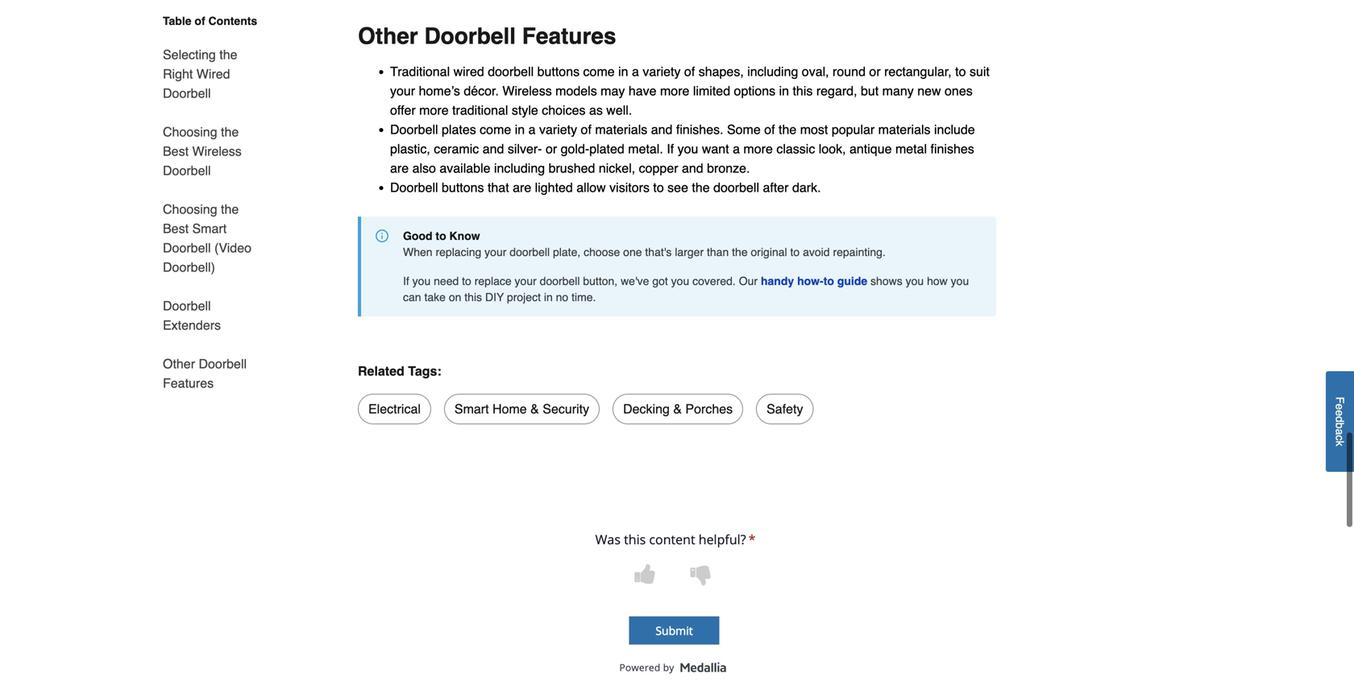 Task type: describe. For each thing, give the bounding box(es) containing it.
table of contents
[[163, 15, 257, 27]]

1 vertical spatial are
[[513, 180, 531, 195]]

gold-
[[561, 141, 589, 156]]

plate,
[[553, 246, 581, 259]]

replacing
[[436, 246, 481, 259]]

electrical link
[[358, 394, 431, 425]]

most
[[800, 122, 828, 137]]

copper
[[639, 161, 678, 176]]

dark.
[[792, 180, 821, 195]]

home's
[[419, 83, 460, 98]]

shows you how you can take on this diy project in no time.
[[403, 275, 969, 304]]

the up classic
[[779, 122, 797, 137]]

doorbell inside doorbell extenders
[[163, 299, 211, 314]]

doorbell down also
[[390, 180, 438, 195]]

choosing the best wireless doorbell link
[[163, 113, 264, 190]]

f
[[1334, 397, 1347, 404]]

lighted
[[535, 180, 573, 195]]

suit
[[970, 64, 990, 79]]

in right options
[[779, 83, 789, 98]]

safety
[[767, 402, 803, 417]]

c
[[1334, 436, 1347, 441]]

well.
[[606, 103, 632, 118]]

selecting the right wired doorbell
[[163, 47, 237, 101]]

original
[[751, 246, 787, 259]]

classic
[[777, 141, 815, 156]]

the inside choosing the best wireless doorbell
[[221, 125, 239, 139]]

larger
[[675, 246, 704, 259]]

avoid
[[803, 246, 830, 259]]

a down style
[[529, 122, 536, 137]]

one
[[623, 246, 642, 259]]

to right need
[[462, 275, 471, 288]]

1 horizontal spatial buttons
[[537, 64, 580, 79]]

doorbell down bronze.
[[714, 180, 759, 195]]

other doorbell features inside other doorbell features link
[[163, 357, 247, 391]]

0 vertical spatial including
[[747, 64, 798, 79]]

doorbell up the wired
[[424, 23, 516, 49]]

see
[[668, 180, 688, 195]]

may
[[601, 83, 625, 98]]

traditional
[[390, 64, 450, 79]]

when
[[403, 246, 433, 259]]

doorbell inside choosing the best wireless doorbell
[[163, 163, 211, 178]]

have
[[629, 83, 657, 98]]

this inside shows you how you can take on this diy project in no time.
[[465, 291, 482, 304]]

metal.
[[628, 141, 663, 156]]

wireless inside choosing the best wireless doorbell
[[192, 144, 242, 159]]

d
[[1334, 417, 1347, 423]]

visitors
[[610, 180, 650, 195]]

table of contents element
[[143, 13, 264, 393]]

traditional
[[452, 103, 508, 118]]

in up may
[[618, 64, 628, 79]]

the right than
[[732, 246, 748, 259]]

1 horizontal spatial other
[[358, 23, 418, 49]]

related tags:
[[358, 364, 442, 379]]

plates
[[442, 122, 476, 137]]

k
[[1334, 441, 1347, 447]]

time.
[[572, 291, 596, 304]]

smart home & security
[[455, 402, 589, 417]]

right
[[163, 67, 193, 81]]

rectangular,
[[884, 64, 952, 79]]

some
[[727, 122, 761, 137]]

need
[[434, 275, 459, 288]]

good
[[403, 230, 433, 243]]

as
[[589, 103, 603, 118]]

traditional wired doorbell buttons come in a variety of shapes, including oval, round or rectangular, to suit your home's décor. wireless models may have more limited options in this regard, but many new ones offer more traditional style choices as well. doorbell plates come in a variety of materials and finishes. some of the most popular materials include plastic, ceramic and silver- or gold-plated metal. if you want a more classic look, antique metal finishes are also available including brushed nickel, copper and bronze. doorbell buttons that are lighted allow visitors to see the doorbell after dark.
[[390, 64, 990, 195]]

handy how-to guide link
[[761, 275, 868, 288]]

selecting
[[163, 47, 216, 62]]

that's
[[645, 246, 672, 259]]

a up 'have' at the top
[[632, 64, 639, 79]]

want
[[702, 141, 729, 156]]

after
[[763, 180, 789, 195]]

models
[[556, 83, 597, 98]]

of right 'table'
[[195, 15, 205, 27]]

button,
[[583, 275, 618, 288]]

selecting the right wired doorbell link
[[163, 35, 264, 113]]

of up limited
[[684, 64, 695, 79]]

doorbell up no on the top left of the page
[[540, 275, 580, 288]]

f e e d b a c k button
[[1326, 372, 1354, 473]]

can
[[403, 291, 421, 304]]

round
[[833, 64, 866, 79]]

0 vertical spatial variety
[[643, 64, 681, 79]]

many
[[882, 83, 914, 98]]

you inside traditional wired doorbell buttons come in a variety of shapes, including oval, round or rectangular, to suit your home's décor. wireless models may have more limited options in this regard, but many new ones offer more traditional style choices as well. doorbell plates come in a variety of materials and finishes. some of the most popular materials include plastic, ceramic and silver- or gold-plated metal. if you want a more classic look, antique metal finishes are also available including brushed nickel, copper and bronze. doorbell buttons that are lighted allow visitors to see the doorbell after dark.
[[678, 141, 698, 156]]

finishes.
[[676, 122, 724, 137]]

table
[[163, 15, 191, 27]]

doorbell inside choosing the best smart doorbell (video doorbell)
[[163, 241, 211, 256]]

info image
[[376, 230, 389, 243]]

tags:
[[408, 364, 442, 379]]

that
[[488, 180, 509, 195]]

0 horizontal spatial including
[[494, 161, 545, 176]]

no
[[556, 291, 568, 304]]

decking & porches link
[[613, 394, 743, 425]]

2 vertical spatial more
[[744, 141, 773, 156]]

popular
[[832, 122, 875, 137]]

limited
[[693, 83, 730, 98]]

doorbell inside the other doorbell features
[[199, 357, 247, 372]]

shows
[[871, 275, 903, 288]]

doorbell extenders
[[163, 299, 221, 333]]

features inside the other doorbell features
[[163, 376, 214, 391]]

a inside button
[[1334, 429, 1347, 436]]

to down copper
[[653, 180, 664, 195]]

plated
[[589, 141, 625, 156]]

security
[[543, 402, 589, 417]]

1 materials from the left
[[595, 122, 648, 137]]

available
[[440, 161, 491, 176]]

you up can
[[412, 275, 431, 288]]

decking & porches
[[623, 402, 733, 417]]

than
[[707, 246, 729, 259]]

other inside table of contents element
[[163, 357, 195, 372]]

ceramic
[[434, 141, 479, 156]]

repainting.
[[833, 246, 886, 259]]

of down as
[[581, 122, 592, 137]]

our
[[739, 275, 758, 288]]



Task type: locate. For each thing, give the bounding box(es) containing it.
in left no on the top left of the page
[[544, 291, 553, 304]]

1 vertical spatial more
[[419, 103, 449, 118]]

1 horizontal spatial other doorbell features
[[358, 23, 616, 49]]

wireless down selecting the right wired doorbell link
[[192, 144, 242, 159]]

choosing the best smart doorbell (video doorbell)
[[163, 202, 252, 275]]

doorbell up plastic,
[[390, 122, 438, 137]]

0 vertical spatial other doorbell features
[[358, 23, 616, 49]]

1 vertical spatial best
[[163, 221, 189, 236]]

0 vertical spatial best
[[163, 144, 189, 159]]

0 horizontal spatial other
[[163, 357, 195, 372]]

doorbell left plate,
[[510, 246, 550, 259]]

1 choosing from the top
[[163, 125, 217, 139]]

more down some
[[744, 141, 773, 156]]

1 horizontal spatial features
[[522, 23, 616, 49]]

0 horizontal spatial if
[[403, 275, 409, 288]]

doorbell up choosing the best smart doorbell (video doorbell)
[[163, 163, 211, 178]]

wireless inside traditional wired doorbell buttons come in a variety of shapes, including oval, round or rectangular, to suit your home's décor. wireless models may have more limited options in this regard, but many new ones offer more traditional style choices as well. doorbell plates come in a variety of materials and finishes. some of the most popular materials include plastic, ceramic and silver- or gold-plated metal. if you want a more classic look, antique metal finishes are also available including brushed nickel, copper and bronze. doorbell buttons that are lighted allow visitors to see the doorbell after dark.
[[503, 83, 552, 98]]

best inside choosing the best wireless doorbell
[[163, 144, 189, 159]]

smart up (video
[[192, 221, 227, 236]]

replace
[[475, 275, 512, 288]]

variety down choices
[[539, 122, 577, 137]]

2 horizontal spatial your
[[515, 275, 537, 288]]

this right on at the left
[[465, 291, 482, 304]]

0 horizontal spatial buttons
[[442, 180, 484, 195]]

you left how
[[906, 275, 924, 288]]

0 vertical spatial if
[[667, 141, 674, 156]]

1 vertical spatial wireless
[[192, 144, 242, 159]]

choosing down selecting the right wired doorbell
[[163, 125, 217, 139]]

your up project
[[515, 275, 537, 288]]

2 vertical spatial and
[[682, 161, 704, 176]]

choose
[[584, 246, 620, 259]]

other doorbell features down extenders
[[163, 357, 247, 391]]

1 horizontal spatial your
[[485, 246, 507, 259]]

this inside traditional wired doorbell buttons come in a variety of shapes, including oval, round or rectangular, to suit your home's décor. wireless models may have more limited options in this regard, but many new ones offer more traditional style choices as well. doorbell plates come in a variety of materials and finishes. some of the most popular materials include plastic, ceramic and silver- or gold-plated metal. if you want a more classic look, antique metal finishes are also available including brushed nickel, copper and bronze. doorbell buttons that are lighted allow visitors to see the doorbell after dark.
[[793, 83, 813, 98]]

the
[[219, 47, 237, 62], [779, 122, 797, 137], [221, 125, 239, 139], [692, 180, 710, 195], [221, 202, 239, 217], [732, 246, 748, 259]]

doorbell)
[[163, 260, 215, 275]]

a down some
[[733, 141, 740, 156]]

smart left home
[[455, 402, 489, 417]]

of right some
[[764, 122, 775, 137]]

to left avoid
[[790, 246, 800, 259]]

to right good on the left of page
[[436, 230, 446, 243]]

are right that
[[513, 180, 531, 195]]

take
[[424, 291, 446, 304]]

if
[[667, 141, 674, 156], [403, 275, 409, 288]]

electrical
[[368, 402, 421, 417]]

1 vertical spatial smart
[[455, 402, 489, 417]]

to left guide at the right top
[[824, 275, 834, 288]]

and up see
[[682, 161, 704, 176]]

ones
[[945, 83, 973, 98]]

0 horizontal spatial wireless
[[192, 144, 242, 159]]

0 vertical spatial choosing
[[163, 125, 217, 139]]

choosing for wireless
[[163, 125, 217, 139]]

best inside choosing the best smart doorbell (video doorbell)
[[163, 221, 189, 236]]

1 horizontal spatial and
[[651, 122, 673, 137]]

wireless up style
[[503, 83, 552, 98]]

1 horizontal spatial variety
[[643, 64, 681, 79]]

how-
[[797, 275, 824, 288]]

0 vertical spatial or
[[869, 64, 881, 79]]

you
[[678, 141, 698, 156], [412, 275, 431, 288], [671, 275, 689, 288], [906, 275, 924, 288], [951, 275, 969, 288]]

silver-
[[508, 141, 542, 156]]

extenders
[[163, 318, 221, 333]]

1 best from the top
[[163, 144, 189, 159]]

0 vertical spatial this
[[793, 83, 813, 98]]

1 vertical spatial if
[[403, 275, 409, 288]]

1 vertical spatial other doorbell features
[[163, 357, 247, 391]]

1 & from the left
[[531, 402, 539, 417]]

smart
[[192, 221, 227, 236], [455, 402, 489, 417]]

(video
[[214, 241, 252, 256]]

covered.
[[693, 275, 736, 288]]

0 vertical spatial are
[[390, 161, 409, 176]]

doorbell down right
[[163, 86, 211, 101]]

your inside traditional wired doorbell buttons come in a variety of shapes, including oval, round or rectangular, to suit your home's décor. wireless models may have more limited options in this regard, but many new ones offer more traditional style choices as well. doorbell plates come in a variety of materials and finishes. some of the most popular materials include plastic, ceramic and silver- or gold-plated metal. if you want a more classic look, antique metal finishes are also available including brushed nickel, copper and bronze. doorbell buttons that are lighted allow visitors to see the doorbell after dark.
[[390, 83, 415, 98]]

choosing inside choosing the best smart doorbell (video doorbell)
[[163, 202, 217, 217]]

0 vertical spatial wireless
[[503, 83, 552, 98]]

choosing inside choosing the best wireless doorbell
[[163, 125, 217, 139]]

include
[[934, 122, 975, 137]]

shapes,
[[699, 64, 744, 79]]

doorbell inside selecting the right wired doorbell
[[163, 86, 211, 101]]

0 vertical spatial your
[[390, 83, 415, 98]]

0 horizontal spatial variety
[[539, 122, 577, 137]]

1 horizontal spatial or
[[869, 64, 881, 79]]

and left silver-
[[483, 141, 504, 156]]

1 horizontal spatial if
[[667, 141, 674, 156]]

bronze.
[[707, 161, 750, 176]]

0 vertical spatial and
[[651, 122, 673, 137]]

best down right
[[163, 144, 189, 159]]

0 horizontal spatial more
[[419, 103, 449, 118]]

choosing for smart
[[163, 202, 217, 217]]

a up k
[[1334, 429, 1347, 436]]

0 vertical spatial smart
[[192, 221, 227, 236]]

2 horizontal spatial more
[[744, 141, 773, 156]]

doorbell up 'décor.'
[[488, 64, 534, 79]]

choosing the best smart doorbell (video doorbell) link
[[163, 190, 264, 287]]

e
[[1334, 404, 1347, 411], [1334, 411, 1347, 417]]

1 vertical spatial other
[[163, 357, 195, 372]]

plastic,
[[390, 141, 430, 156]]

come up may
[[583, 64, 615, 79]]

or up but
[[869, 64, 881, 79]]

0 horizontal spatial smart
[[192, 221, 227, 236]]

2 materials from the left
[[878, 122, 931, 137]]

safety link
[[756, 394, 814, 425]]

look,
[[819, 141, 846, 156]]

smart home & security link
[[444, 394, 600, 425]]

are
[[390, 161, 409, 176], [513, 180, 531, 195]]

features down extenders
[[163, 376, 214, 391]]

e up b
[[1334, 411, 1347, 417]]

style
[[512, 103, 538, 118]]

0 vertical spatial other
[[358, 23, 418, 49]]

know
[[449, 230, 480, 243]]

in inside shows you how you can take on this diy project in no time.
[[544, 291, 553, 304]]

2 choosing from the top
[[163, 202, 217, 217]]

on
[[449, 291, 461, 304]]

choosing the best wireless doorbell
[[163, 125, 242, 178]]

your up replace
[[485, 246, 507, 259]]

the up (video
[[221, 202, 239, 217]]

b
[[1334, 423, 1347, 429]]

smart inside choosing the best smart doorbell (video doorbell)
[[192, 221, 227, 236]]

doorbell extenders link
[[163, 287, 264, 345]]

décor.
[[464, 83, 499, 98]]

1 vertical spatial including
[[494, 161, 545, 176]]

best up doorbell)
[[163, 221, 189, 236]]

1 vertical spatial or
[[546, 141, 557, 156]]

2 horizontal spatial and
[[682, 161, 704, 176]]

0 horizontal spatial come
[[480, 122, 511, 137]]

1 horizontal spatial this
[[793, 83, 813, 98]]

if up copper
[[667, 141, 674, 156]]

0 vertical spatial features
[[522, 23, 616, 49]]

0 horizontal spatial this
[[465, 291, 482, 304]]

materials up metal
[[878, 122, 931, 137]]

0 vertical spatial more
[[660, 83, 690, 98]]

1 vertical spatial this
[[465, 291, 482, 304]]

other
[[358, 23, 418, 49], [163, 357, 195, 372]]

you right how
[[951, 275, 969, 288]]

1 horizontal spatial wireless
[[503, 83, 552, 98]]

2 vertical spatial your
[[515, 275, 537, 288]]

0 horizontal spatial your
[[390, 83, 415, 98]]

0 horizontal spatial or
[[546, 141, 557, 156]]

nickel,
[[599, 161, 635, 176]]

when replacing your doorbell plate, choose one that's larger than the original to avoid repainting.
[[403, 246, 886, 259]]

other doorbell features
[[358, 23, 616, 49], [163, 357, 247, 391]]

choosing up (video
[[163, 202, 217, 217]]

including up options
[[747, 64, 798, 79]]

your up offer on the left of page
[[390, 83, 415, 98]]

& right decking
[[673, 402, 682, 417]]

choices
[[542, 103, 586, 118]]

in up silver-
[[515, 122, 525, 137]]

doorbell
[[424, 23, 516, 49], [163, 86, 211, 101], [390, 122, 438, 137], [163, 163, 211, 178], [390, 180, 438, 195], [163, 241, 211, 256], [163, 299, 211, 314], [199, 357, 247, 372]]

the inside choosing the best smart doorbell (video doorbell)
[[221, 202, 239, 217]]

2 & from the left
[[673, 402, 682, 417]]

more right 'have' at the top
[[660, 83, 690, 98]]

other down extenders
[[163, 357, 195, 372]]

1 vertical spatial features
[[163, 376, 214, 391]]

1 vertical spatial variety
[[539, 122, 577, 137]]

0 horizontal spatial materials
[[595, 122, 648, 137]]

features
[[522, 23, 616, 49], [163, 376, 214, 391]]

1 horizontal spatial smart
[[455, 402, 489, 417]]

1 horizontal spatial are
[[513, 180, 531, 195]]

0 horizontal spatial and
[[483, 141, 504, 156]]

how
[[927, 275, 948, 288]]

the inside selecting the right wired doorbell
[[219, 47, 237, 62]]

1 vertical spatial choosing
[[163, 202, 217, 217]]

diy
[[485, 291, 504, 304]]

buttons down available
[[442, 180, 484, 195]]

best for smart
[[163, 221, 189, 236]]

if up can
[[403, 275, 409, 288]]

doorbell up doorbell)
[[163, 241, 211, 256]]

to left the suit
[[955, 64, 966, 79]]

project
[[507, 291, 541, 304]]

you down finishes.
[[678, 141, 698, 156]]

1 horizontal spatial including
[[747, 64, 798, 79]]

this down oval,
[[793, 83, 813, 98]]

1 vertical spatial and
[[483, 141, 504, 156]]

and
[[651, 122, 673, 137], [483, 141, 504, 156], [682, 161, 704, 176]]

but
[[861, 83, 879, 98]]

to
[[955, 64, 966, 79], [653, 180, 664, 195], [436, 230, 446, 243], [790, 246, 800, 259], [462, 275, 471, 288], [824, 275, 834, 288]]

antique
[[850, 141, 892, 156]]

0 vertical spatial buttons
[[537, 64, 580, 79]]

0 horizontal spatial other doorbell features
[[163, 357, 247, 391]]

wired
[[454, 64, 484, 79]]

and up metal.
[[651, 122, 673, 137]]

contents
[[208, 15, 257, 27]]

good to know
[[403, 230, 480, 243]]

other doorbell features link
[[163, 345, 264, 393]]

guide
[[837, 275, 868, 288]]

if inside traditional wired doorbell buttons come in a variety of shapes, including oval, round or rectangular, to suit your home's décor. wireless models may have more limited options in this regard, but many new ones offer more traditional style choices as well. doorbell plates come in a variety of materials and finishes. some of the most popular materials include plastic, ceramic and silver- or gold-plated metal. if you want a more classic look, antique metal finishes are also available including brushed nickel, copper and bronze. doorbell buttons that are lighted allow visitors to see the doorbell after dark.
[[667, 141, 674, 156]]

come down traditional
[[480, 122, 511, 137]]

1 horizontal spatial materials
[[878, 122, 931, 137]]

2 best from the top
[[163, 221, 189, 236]]

more down home's
[[419, 103, 449, 118]]

the down selecting the right wired doorbell link
[[221, 125, 239, 139]]

decking
[[623, 402, 670, 417]]

1 horizontal spatial &
[[673, 402, 682, 417]]

best for wireless
[[163, 144, 189, 159]]

1 e from the top
[[1334, 404, 1347, 411]]

0 vertical spatial come
[[583, 64, 615, 79]]

& right home
[[531, 402, 539, 417]]

0 horizontal spatial are
[[390, 161, 409, 176]]

2 e from the top
[[1334, 411, 1347, 417]]

including down silver-
[[494, 161, 545, 176]]

materials down "well."
[[595, 122, 648, 137]]

1 vertical spatial come
[[480, 122, 511, 137]]

finishes
[[931, 141, 974, 156]]

this
[[793, 83, 813, 98], [465, 291, 482, 304]]

buttons up models
[[537, 64, 580, 79]]

1 horizontal spatial more
[[660, 83, 690, 98]]

porches
[[686, 402, 733, 417]]

home
[[493, 402, 527, 417]]

got
[[652, 275, 668, 288]]

features up models
[[522, 23, 616, 49]]

1 vertical spatial your
[[485, 246, 507, 259]]

are down plastic,
[[390, 161, 409, 176]]

other up traditional
[[358, 23, 418, 49]]

allow
[[577, 180, 606, 195]]

doorbell down the doorbell extenders link
[[199, 357, 247, 372]]

e up d
[[1334, 404, 1347, 411]]

also
[[412, 161, 436, 176]]

&
[[531, 402, 539, 417], [673, 402, 682, 417]]

0 horizontal spatial features
[[163, 376, 214, 391]]

doorbell
[[488, 64, 534, 79], [714, 180, 759, 195], [510, 246, 550, 259], [540, 275, 580, 288]]

the up the wired
[[219, 47, 237, 62]]

of
[[195, 15, 205, 27], [684, 64, 695, 79], [581, 122, 592, 137], [764, 122, 775, 137]]

other doorbell features up the wired
[[358, 23, 616, 49]]

wireless
[[503, 83, 552, 98], [192, 144, 242, 159]]

you right got
[[671, 275, 689, 288]]

come
[[583, 64, 615, 79], [480, 122, 511, 137]]

doorbell up extenders
[[163, 299, 211, 314]]

0 horizontal spatial &
[[531, 402, 539, 417]]

wired
[[197, 67, 230, 81]]

or left 'gold-'
[[546, 141, 557, 156]]

the right see
[[692, 180, 710, 195]]

1 vertical spatial buttons
[[442, 180, 484, 195]]

1 horizontal spatial come
[[583, 64, 615, 79]]

variety up 'have' at the top
[[643, 64, 681, 79]]



Task type: vqa. For each thing, say whether or not it's contained in the screenshot.
the & within the CABLE & WIRE CONNECTORS link
no



